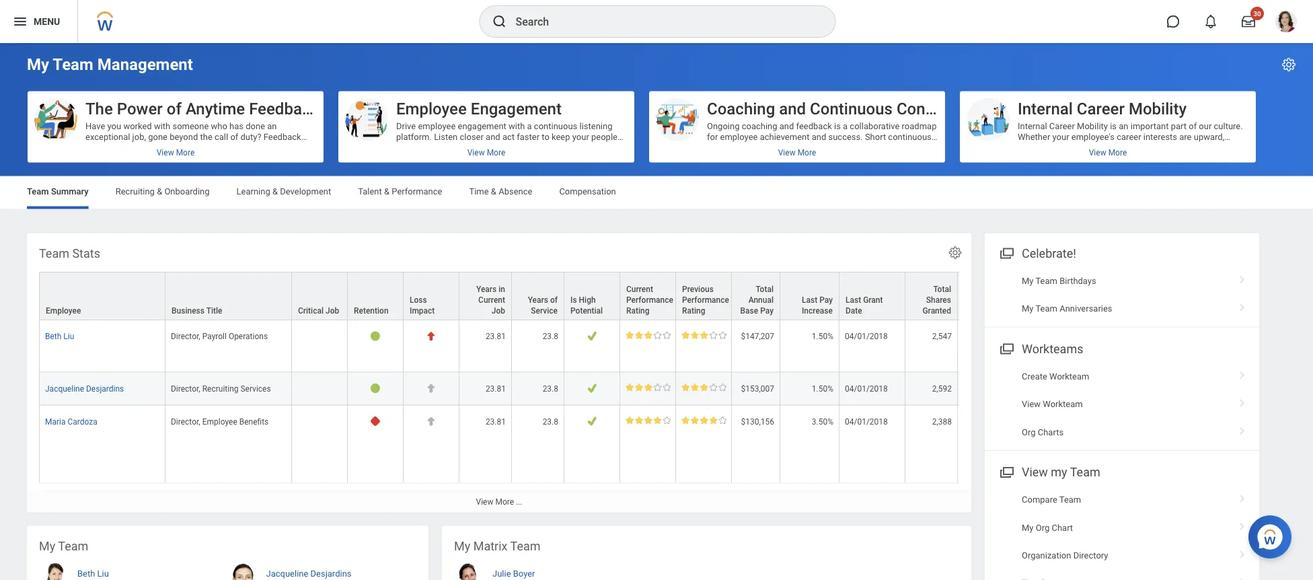 Task type: describe. For each thing, give the bounding box(es) containing it.
the worker has been assessed as having high potential. image
[[587, 331, 597, 341]]

years for current
[[476, 284, 497, 294]]

the loss of this employee would be moderate or significant to the organization. image for director, employee benefits
[[426, 416, 436, 426]]

23.8 for $130,156
[[543, 416, 558, 426]]

team right my
[[1070, 465, 1101, 479]]

years of service
[[528, 295, 558, 315]]

search image
[[492, 13, 508, 30]]

years of service column header
[[512, 272, 565, 321]]

this worker has low retention risk. image for director, payroll operations
[[370, 331, 381, 341]]

last for last grant date
[[846, 295, 861, 305]]

ongoing
[[707, 121, 740, 131]]

total shares granted
[[923, 284, 951, 315]]

beth inside team stats element
[[45, 331, 61, 341]]

payroll
[[202, 331, 227, 341]]

my team anniversaries link
[[985, 295, 1260, 323]]

list for celebrate!
[[985, 267, 1260, 323]]

menu button
[[0, 0, 78, 43]]

career
[[1077, 99, 1125, 118]]

modify
[[865, 142, 892, 152]]

maria cardoza link
[[45, 414, 97, 426]]

desjardins for the topmost jacqueline desjardins link
[[86, 383, 124, 393]]

the worker has been assessed as having high potential. image for $153,007
[[587, 383, 597, 393]]

last pay increase column header
[[781, 272, 840, 321]]

beth liu list item
[[39, 563, 228, 580]]

increase
[[802, 306, 833, 315]]

critical
[[298, 306, 324, 315]]

access
[[818, 142, 846, 152]]

7 chevron right image from the top
[[1234, 573, 1252, 580]]

jacqueline desjardins list item
[[228, 563, 417, 580]]

collaborative
[[850, 121, 900, 131]]

to
[[772, 142, 780, 152]]

julie boyer list item
[[454, 563, 707, 580]]

total annual base pay column header
[[732, 272, 781, 321]]

04/01/2018 for 2,547
[[845, 331, 888, 341]]

3.50%
[[812, 416, 834, 426]]

view more ... link
[[27, 490, 972, 512]]

chevron right image for my org chart
[[1234, 518, 1252, 531]]

talent
[[358, 186, 382, 196]]

configure this page image
[[1281, 57, 1297, 73]]

view my team
[[1022, 465, 1101, 479]]

jacqueline for jacqueline desjardins link inside list item
[[266, 568, 308, 578]]

my team birthdays
[[1022, 276, 1097, 286]]

outcomes.
[[873, 153, 915, 163]]

my team management
[[27, 55, 193, 74]]

birthdays
[[1060, 276, 1097, 286]]

compare team
[[1022, 495, 1081, 505]]

of inside button
[[167, 99, 182, 118]]

inbox large image
[[1242, 15, 1256, 28]]

pay inside total annual base pay
[[760, 306, 774, 315]]

positive
[[841, 153, 871, 163]]

performance for current
[[626, 295, 674, 305]]

employee engagement button
[[338, 91, 635, 162]]

tab list inside main content
[[13, 177, 1300, 209]]

onboarding
[[164, 186, 210, 196]]

employee engagement
[[396, 99, 562, 118]]

1 vertical spatial feedback
[[707, 142, 743, 152]]

annual
[[749, 295, 774, 305]]

compare team link
[[985, 486, 1260, 514]]

provides
[[894, 142, 927, 152]]

jacqueline for the topmost jacqueline desjardins link
[[45, 383, 84, 393]]

is high potential column header
[[565, 272, 620, 321]]

workteam for view workteam
[[1043, 399, 1083, 409]]

23.8 for $147,207
[[543, 331, 558, 341]]

chevron right image for org charts
[[1234, 422, 1252, 436]]

internal career mobility button
[[960, 91, 1256, 162]]

previous performance rating column header
[[676, 272, 732, 321]]

team summary
[[27, 186, 89, 196]]

current performance rating button
[[620, 272, 676, 319]]

business title
[[172, 306, 222, 315]]

compare
[[1022, 495, 1058, 505]]

time & absence
[[469, 186, 533, 196]]

liu inside row
[[63, 331, 74, 341]]

$147,207
[[741, 331, 774, 341]]

last pay increase
[[802, 295, 833, 315]]

my team anniversaries
[[1022, 303, 1113, 314]]

development
[[280, 186, 331, 196]]

profile logan mcneil image
[[1276, 11, 1297, 35]]

meets expectations - performance in line with a solid team contributor. image for $153,007
[[626, 383, 671, 391]]

menu group image for celebrate!
[[997, 243, 1015, 261]]

summary
[[51, 186, 89, 196]]

job inside "popup button"
[[326, 306, 339, 315]]

director, payroll operations
[[171, 331, 268, 341]]

my team element
[[27, 526, 429, 580]]

benefits
[[239, 416, 269, 426]]

row containing years in current job
[[39, 272, 1085, 321]]

30 button
[[1234, 7, 1264, 36]]

talent & performance
[[358, 186, 442, 196]]

a
[[843, 121, 848, 131]]

0 vertical spatial feedback
[[796, 121, 832, 131]]

engagement
[[471, 99, 562, 118]]

employee
[[720, 132, 758, 142]]

compare team list item
[[985, 486, 1260, 514]]

main content containing my team management
[[0, 43, 1313, 580]]

granted
[[923, 306, 951, 315]]

my for my team management
[[27, 55, 49, 74]]

team inside list item
[[1060, 495, 1081, 505]]

23.81 for director, recruiting services
[[486, 383, 506, 393]]

the power of anytime feedback
[[85, 99, 319, 118]]

23.81 for director, employee benefits
[[486, 416, 506, 426]]

total shares granted button
[[906, 272, 958, 319]]

performance for previous
[[682, 295, 729, 305]]

cycles
[[745, 142, 770, 152]]

my matrix team element
[[442, 526, 972, 580]]

current inside years in current job
[[478, 295, 505, 305]]

retention button
[[348, 272, 403, 319]]

exceeds expectations - performance is excellent and generally surpassed expectations and required little to no supervision. image
[[626, 416, 671, 424]]

more
[[496, 497, 514, 506]]

years in current job
[[476, 284, 505, 315]]

team down menu
[[53, 55, 93, 74]]

maria
[[45, 416, 66, 426]]

beth inside 'list item'
[[77, 568, 95, 578]]

menu
[[34, 16, 60, 27]]

employee button
[[40, 272, 165, 319]]

1 horizontal spatial employee
[[202, 416, 237, 426]]

notifications large image
[[1204, 15, 1218, 28]]

desjardins for jacqueline desjardins link inside list item
[[311, 568, 352, 578]]

loss impact column header
[[404, 272, 460, 321]]

high
[[579, 295, 596, 305]]

performance inside tab list
[[392, 186, 442, 196]]

meets expectations - performance in line with a solid team contributor. image for $147,207
[[626, 331, 671, 339]]

business title column header
[[166, 272, 292, 321]]

0 horizontal spatial beth liu link
[[45, 329, 74, 341]]

workteam for create workteam
[[1050, 371, 1090, 381]]

my org chart link
[[985, 514, 1260, 541]]

ongoing coaching and feedback is a collaborative roadmap for employee achievement and success.  short continuous feedback cycles to plan, act, access and modify provides acknowledgement, correction and positive outcomes.
[[707, 121, 937, 163]]

boyer
[[513, 568, 535, 578]]

liu inside 'list item'
[[97, 568, 109, 578]]

the loss of this employee would be moderate or significant to the organization. image for director, recruiting services
[[426, 383, 436, 393]]

team up "boyer"
[[510, 539, 541, 553]]

menu banner
[[0, 0, 1313, 43]]

1.50% for $153,007
[[812, 383, 834, 393]]

director, for director, recruiting services
[[171, 383, 200, 393]]

recruiting inside row
[[202, 383, 239, 393]]

$130,156
[[741, 416, 774, 426]]

for
[[707, 132, 718, 142]]

continuous
[[810, 99, 893, 118]]

impact
[[410, 306, 435, 315]]

the worker has been assessed as having high potential. image for $130,156
[[587, 416, 597, 426]]

last pay increase button
[[781, 272, 839, 319]]

operations
[[229, 331, 268, 341]]

is high potential button
[[565, 272, 620, 319]]

Search Workday  search field
[[516, 7, 808, 36]]

beth liu inside row
[[45, 331, 74, 341]]

justify image
[[12, 13, 28, 30]]

the
[[85, 99, 113, 118]]

menu group image for workteams
[[997, 339, 1015, 357]]

view workteam
[[1022, 399, 1083, 409]]

employee for employee engagement
[[396, 99, 467, 118]]

previous
[[682, 284, 714, 294]]

team left stats at top left
[[39, 246, 69, 260]]

2,592
[[932, 383, 952, 393]]

mobility
[[1129, 99, 1187, 118]]

my matrix team
[[454, 539, 541, 553]]

recruiting inside tab list
[[115, 186, 155, 196]]



Task type: locate. For each thing, give the bounding box(es) containing it.
rating for current performance rating
[[626, 306, 650, 315]]

last up 'increase'
[[802, 295, 818, 305]]

chevron right image inside create workteam link
[[1234, 366, 1252, 380]]

meets expectations - performance in line with a solid team contributor. image down current performance rating
[[626, 331, 671, 339]]

team down celebrate!
[[1036, 276, 1058, 286]]

feedback
[[249, 99, 319, 118]]

beth liu link down employee column header
[[45, 329, 74, 341]]

1 horizontal spatial last
[[846, 295, 861, 305]]

menu group image
[[997, 462, 1015, 480]]

configure team stats image
[[948, 245, 963, 260]]

performance left previous performance rating popup button
[[626, 295, 674, 305]]

chevron right image inside organization directory link
[[1234, 546, 1252, 559]]

team down my team birthdays
[[1036, 303, 1058, 314]]

1 horizontal spatial total
[[934, 284, 951, 294]]

1 horizontal spatial years
[[528, 295, 548, 305]]

2 total from the left
[[934, 284, 951, 294]]

1 horizontal spatial beth liu
[[77, 568, 109, 578]]

maria cardoza
[[45, 416, 97, 426]]

0 horizontal spatial jacqueline desjardins
[[45, 383, 124, 393]]

total annual base pay button
[[732, 272, 780, 319]]

view for view workteam
[[1022, 399, 1041, 409]]

1 vertical spatial 23.8
[[543, 383, 558, 393]]

chevron right image inside my team anniversaries 'link'
[[1234, 299, 1252, 312]]

create
[[1022, 371, 1048, 381]]

org left the charts
[[1022, 427, 1036, 437]]

performance inside current performance rating popup button
[[626, 295, 674, 305]]

director, up director, employee benefits
[[171, 383, 200, 393]]

chevron right image for create workteam
[[1234, 366, 1252, 380]]

1 vertical spatial jacqueline
[[266, 568, 308, 578]]

1 vertical spatial years
[[528, 295, 548, 305]]

organization directory link
[[985, 541, 1260, 569]]

grant
[[863, 295, 883, 305]]

tab list
[[13, 177, 1300, 209]]

years up service
[[528, 295, 548, 305]]

this worker has low retention risk. image for director, recruiting services
[[370, 383, 381, 393]]

1 meets expectations - performance in line with a solid team contributor. image from the top
[[626, 331, 671, 339]]

1 director, from the top
[[171, 331, 200, 341]]

coaching
[[707, 99, 775, 118]]

1 vertical spatial desjardins
[[311, 568, 352, 578]]

total inside total annual base pay
[[756, 284, 774, 294]]

0 vertical spatial 23.81
[[486, 331, 506, 341]]

view for view more ...
[[476, 497, 494, 506]]

1 vertical spatial view
[[1022, 465, 1048, 479]]

2 04/01/2018 from the top
[[845, 383, 888, 393]]

time
[[469, 186, 489, 196]]

liu
[[63, 331, 74, 341], [97, 568, 109, 578]]

0 vertical spatial the loss of this employee would be moderate or significant to the organization. image
[[426, 383, 436, 393]]

director, recruiting services
[[171, 383, 271, 393]]

1 vertical spatial of
[[550, 295, 558, 305]]

list containing beth liu
[[39, 556, 417, 580]]

base
[[740, 306, 758, 315]]

chevron right image for view workteam
[[1234, 394, 1252, 408]]

short
[[865, 132, 886, 142]]

job
[[326, 306, 339, 315], [492, 306, 505, 315]]

& right time
[[491, 186, 497, 196]]

1 vertical spatial the loss of this employee would be moderate or significant to the organization. image
[[426, 416, 436, 426]]

1.50% up the 3.50%
[[812, 383, 834, 393]]

30
[[1254, 9, 1261, 17]]

row containing beth liu
[[39, 320, 1085, 372]]

total shares granted column header
[[906, 272, 958, 321]]

the worker has been assessed as having high potential. image
[[587, 383, 597, 393], [587, 416, 597, 426]]

jacqueline inside the jacqueline desjardins list item
[[266, 568, 308, 578]]

team left summary
[[27, 186, 49, 196]]

beth liu inside 'list item'
[[77, 568, 109, 578]]

1 vertical spatial beth liu link
[[77, 566, 109, 578]]

rating for previous performance rating
[[682, 306, 706, 315]]

2 horizontal spatial performance
[[682, 295, 729, 305]]

total inside the total shares granted
[[934, 284, 951, 294]]

success.
[[829, 132, 863, 142]]

04/01/2018 for 2,592
[[845, 383, 888, 393]]

2 last from the left
[[846, 295, 861, 305]]

0 vertical spatial beth liu
[[45, 331, 74, 341]]

3 23.8 from the top
[[543, 416, 558, 426]]

& for time
[[491, 186, 497, 196]]

critical job column header
[[292, 272, 348, 321]]

the worker has been assessed as having high potential. image left exceeds expectations - performance is excellent and generally surpassed expectations and required little to no supervision. image
[[587, 416, 597, 426]]

1 vertical spatial director,
[[171, 383, 200, 393]]

1 vertical spatial current
[[478, 295, 505, 305]]

1 vertical spatial beth liu
[[77, 568, 109, 578]]

total for total annual base pay
[[756, 284, 774, 294]]

1 vertical spatial pay
[[760, 306, 774, 315]]

0 horizontal spatial rating
[[626, 306, 650, 315]]

0 vertical spatial beth liu link
[[45, 329, 74, 341]]

chevron right image for my team birthdays
[[1234, 271, 1252, 284]]

team
[[53, 55, 93, 74], [27, 186, 49, 196], [39, 246, 69, 260], [1036, 276, 1058, 286], [1036, 303, 1058, 314], [1070, 465, 1101, 479], [1060, 495, 1081, 505], [58, 539, 88, 553], [510, 539, 541, 553]]

1 horizontal spatial beth liu link
[[77, 566, 109, 578]]

director, down 'business'
[[171, 331, 200, 341]]

my for my team anniversaries
[[1022, 303, 1034, 314]]

main content
[[0, 43, 1313, 580]]

0 vertical spatial recruiting
[[115, 186, 155, 196]]

0 horizontal spatial beth
[[45, 331, 61, 341]]

04/01/2018 for 2,388
[[845, 416, 888, 426]]

performance down previous
[[682, 295, 729, 305]]

3 director, from the top
[[171, 416, 200, 426]]

0 vertical spatial 04/01/2018
[[845, 331, 888, 341]]

2 vertical spatial employee
[[202, 416, 237, 426]]

0 vertical spatial workteam
[[1050, 371, 1090, 381]]

feedback up act,
[[796, 121, 832, 131]]

beth liu link down my team
[[77, 566, 109, 578]]

my for my team
[[39, 539, 55, 553]]

0 horizontal spatial feedback
[[707, 142, 743, 152]]

list inside my team element
[[39, 556, 417, 580]]

1 vertical spatial beth
[[77, 568, 95, 578]]

2 & from the left
[[272, 186, 278, 196]]

previous performance rating button
[[676, 272, 731, 319]]

of inside years of service
[[550, 295, 558, 305]]

0 vertical spatial this worker has low retention risk. image
[[370, 331, 381, 341]]

2 1.50% from the top
[[812, 383, 834, 393]]

4 chevron right image from the top
[[1234, 394, 1252, 408]]

chevron right image for compare team
[[1234, 490, 1252, 503]]

1 vertical spatial the worker has been assessed as having high potential. image
[[587, 416, 597, 426]]

retention column header
[[348, 272, 404, 321]]

employee inside button
[[396, 99, 467, 118]]

power
[[117, 99, 163, 118]]

recruiting left onboarding
[[115, 186, 155, 196]]

1 vertical spatial employee
[[46, 306, 81, 315]]

1 row from the top
[[39, 272, 1085, 321]]

chevron right image
[[1234, 422, 1252, 436], [1234, 490, 1252, 503]]

23.8 for $153,007
[[543, 383, 558, 393]]

meets expectations - performance in line with a solid team contributor. image
[[626, 331, 671, 339], [626, 383, 671, 391]]

2 vertical spatial 04/01/2018
[[845, 416, 888, 426]]

is high potential
[[571, 295, 603, 315]]

rating inside current performance rating
[[626, 306, 650, 315]]

org left chart
[[1036, 522, 1050, 532]]

this worker has low retention risk. image
[[370, 331, 381, 341], [370, 383, 381, 393]]

1 vertical spatial menu group image
[[997, 339, 1015, 357]]

0 vertical spatial desjardins
[[86, 383, 124, 393]]

0 horizontal spatial job
[[326, 306, 339, 315]]

1 horizontal spatial pay
[[820, 295, 833, 305]]

2 23.81 from the top
[[486, 383, 506, 393]]

1.50% for $147,207
[[812, 331, 834, 341]]

create workteam link
[[985, 362, 1260, 390]]

2 menu group image from the top
[[997, 339, 1015, 357]]

beth down employee column header
[[45, 331, 61, 341]]

team stats
[[39, 246, 100, 260]]

job down in
[[492, 306, 505, 315]]

last grant date column header
[[840, 272, 906, 321]]

business title button
[[166, 272, 291, 319]]

total up shares
[[934, 284, 951, 294]]

total
[[756, 284, 774, 294], [934, 284, 951, 294]]

compensation
[[559, 186, 616, 196]]

my for my matrix team
[[454, 539, 470, 553]]

1 horizontal spatial jacqueline
[[266, 568, 308, 578]]

2 this worker has low retention risk. image from the top
[[370, 383, 381, 393]]

1 vertical spatial 23.81
[[486, 383, 506, 393]]

0 vertical spatial jacqueline desjardins
[[45, 383, 124, 393]]

desjardins inside row
[[86, 383, 124, 393]]

team down the 'view my team'
[[1060, 495, 1081, 505]]

years in current job button
[[460, 272, 511, 319]]

chevron right image
[[1234, 271, 1252, 284], [1234, 299, 1252, 312], [1234, 366, 1252, 380], [1234, 394, 1252, 408], [1234, 518, 1252, 531], [1234, 546, 1252, 559], [1234, 573, 1252, 580]]

1 job from the left
[[326, 306, 339, 315]]

1 horizontal spatial desjardins
[[311, 568, 352, 578]]

directory
[[1074, 550, 1109, 560]]

internal career mobility
[[1018, 99, 1187, 118]]

1 23.8 from the top
[[543, 331, 558, 341]]

1 horizontal spatial rating
[[682, 306, 706, 315]]

0 vertical spatial of
[[167, 99, 182, 118]]

view
[[1022, 399, 1041, 409], [1022, 465, 1048, 479], [476, 497, 494, 506]]

pay
[[820, 295, 833, 305], [760, 306, 774, 315]]

list
[[985, 267, 1260, 323], [985, 362, 1260, 446], [985, 486, 1260, 580], [39, 556, 417, 580]]

2 rating from the left
[[682, 306, 706, 315]]

pay down annual
[[760, 306, 774, 315]]

my team
[[39, 539, 88, 553]]

org inside org charts link
[[1022, 427, 1036, 437]]

& left onboarding
[[157, 186, 162, 196]]

pay up 'increase'
[[820, 295, 833, 305]]

row
[[39, 272, 1085, 321], [39, 320, 1085, 372], [39, 372, 1085, 405], [39, 405, 1085, 483]]

view down create
[[1022, 399, 1041, 409]]

jacqueline desjardins link inside list item
[[266, 566, 352, 578]]

the loss of this employee would be moderate or significant to the organization. image down the loss of this employee would be catastrophic or critical to the organization. image
[[426, 383, 436, 393]]

0 vertical spatial years
[[476, 284, 497, 294]]

employee for employee
[[46, 306, 81, 315]]

list containing compare team
[[985, 486, 1260, 580]]

1 total from the left
[[756, 284, 774, 294]]

2 the loss of this employee would be moderate or significant to the organization. image from the top
[[426, 416, 436, 426]]

create workteam
[[1022, 371, 1090, 381]]

potential
[[571, 306, 603, 315]]

this worker has low retention risk. image up this worker has a high retention risk - immediate action needed. icon
[[370, 383, 381, 393]]

the loss of this employee would be moderate or significant to the organization. image
[[426, 383, 436, 393], [426, 416, 436, 426]]

0 horizontal spatial total
[[756, 284, 774, 294]]

my
[[1051, 465, 1068, 479]]

conversations
[[897, 99, 1001, 118]]

beth down my team
[[77, 568, 95, 578]]

rating inside previous performance rating
[[682, 306, 706, 315]]

2 chevron right image from the top
[[1234, 490, 1252, 503]]

jacqueline desjardins link
[[45, 381, 124, 393], [266, 566, 352, 578]]

and
[[779, 99, 806, 118], [780, 121, 794, 131], [812, 132, 826, 142], [848, 142, 863, 152], [824, 153, 839, 163]]

0 vertical spatial chevron right image
[[1234, 422, 1252, 436]]

1 horizontal spatial current
[[626, 284, 653, 294]]

2 vertical spatial view
[[476, 497, 494, 506]]

1 horizontal spatial beth
[[77, 568, 95, 578]]

& for talent
[[384, 186, 390, 196]]

2 meets expectations - performance in line with a solid team contributor. image from the top
[[626, 383, 671, 391]]

current right the is high potential column header
[[626, 284, 653, 294]]

row containing maria cardoza
[[39, 405, 1085, 483]]

0 horizontal spatial beth liu
[[45, 331, 74, 341]]

of right power
[[167, 99, 182, 118]]

rating down previous
[[682, 306, 706, 315]]

the loss of this employee would be moderate or significant to the organization. image right this worker has a high retention risk - immediate action needed. icon
[[426, 416, 436, 426]]

last up date
[[846, 295, 861, 305]]

director, for director, employee benefits
[[171, 416, 200, 426]]

tab list containing team summary
[[13, 177, 1300, 209]]

chevron right image inside view workteam link
[[1234, 394, 1252, 408]]

0 vertical spatial current
[[626, 284, 653, 294]]

team stats element
[[27, 233, 1085, 512]]

1 the worker has been assessed as having high potential. image from the top
[[587, 383, 597, 393]]

0 horizontal spatial performance
[[392, 186, 442, 196]]

this worker has low retention risk. image down retention
[[370, 331, 381, 341]]

1 chevron right image from the top
[[1234, 271, 1252, 284]]

beth liu down my team
[[77, 568, 109, 578]]

management
[[97, 55, 193, 74]]

last for last pay increase
[[802, 295, 818, 305]]

my inside my org chart link
[[1022, 522, 1034, 532]]

0 vertical spatial jacqueline
[[45, 383, 84, 393]]

0 horizontal spatial liu
[[63, 331, 74, 341]]

team up beth liu 'list item'
[[58, 539, 88, 553]]

1 vertical spatial jacqueline desjardins link
[[266, 566, 352, 578]]

the loss of this employee would be catastrophic or critical to the organization. image
[[426, 331, 436, 341]]

director,
[[171, 331, 200, 341], [171, 383, 200, 393], [171, 416, 200, 426]]

total annual base pay
[[740, 284, 774, 315]]

0 vertical spatial meets expectations - performance in line with a solid team contributor. image
[[626, 331, 671, 339]]

1 vertical spatial workteam
[[1043, 399, 1083, 409]]

my inside my matrix team element
[[454, 539, 470, 553]]

1 horizontal spatial jacqueline desjardins link
[[266, 566, 352, 578]]

0 horizontal spatial jacqueline
[[45, 383, 84, 393]]

2,547
[[932, 331, 952, 341]]

1 this worker has low retention risk. image from the top
[[370, 331, 381, 341]]

my inside my team anniversaries 'link'
[[1022, 303, 1034, 314]]

org inside my org chart link
[[1036, 522, 1050, 532]]

2 vertical spatial director,
[[171, 416, 200, 426]]

julie boyer link
[[493, 566, 535, 578]]

jacqueline inside row
[[45, 383, 84, 393]]

my for my org chart
[[1022, 522, 1034, 532]]

org
[[1022, 427, 1036, 437], [1036, 522, 1050, 532]]

0 vertical spatial jacqueline desjardins link
[[45, 381, 124, 393]]

1 horizontal spatial job
[[492, 306, 505, 315]]

menu group image
[[997, 243, 1015, 261], [997, 339, 1015, 357]]

my
[[27, 55, 49, 74], [1022, 276, 1034, 286], [1022, 303, 1034, 314], [1022, 522, 1034, 532], [39, 539, 55, 553], [454, 539, 470, 553]]

loss impact button
[[404, 272, 459, 319]]

job right critical
[[326, 306, 339, 315]]

1 23.81 from the top
[[486, 331, 506, 341]]

previous performance rating
[[682, 284, 729, 315]]

1 rating from the left
[[626, 306, 650, 315]]

1 1.50% from the top
[[812, 331, 834, 341]]

1 horizontal spatial feedback
[[796, 121, 832, 131]]

1 vertical spatial chevron right image
[[1234, 490, 1252, 503]]

row containing jacqueline desjardins
[[39, 372, 1085, 405]]

0 horizontal spatial employee
[[46, 306, 81, 315]]

jacqueline desjardins inside team stats element
[[45, 383, 124, 393]]

4 & from the left
[[491, 186, 497, 196]]

cardoza
[[68, 416, 97, 426]]

2 horizontal spatial employee
[[396, 99, 467, 118]]

1 the loss of this employee would be moderate or significant to the organization. image from the top
[[426, 383, 436, 393]]

jacqueline
[[45, 383, 84, 393], [266, 568, 308, 578]]

list for view my team
[[985, 486, 1260, 580]]

feedback down for
[[707, 142, 743, 152]]

list containing my team birthdays
[[985, 267, 1260, 323]]

years of service button
[[512, 272, 564, 319]]

last inside "last pay increase"
[[802, 295, 818, 305]]

& right the talent
[[384, 186, 390, 196]]

continuous
[[888, 132, 932, 142]]

& for recruiting
[[157, 186, 162, 196]]

chevron right image inside my org chart link
[[1234, 518, 1252, 531]]

6 chevron right image from the top
[[1234, 546, 1252, 559]]

0 horizontal spatial current
[[478, 295, 505, 305]]

director, for director, payroll operations
[[171, 331, 200, 341]]

1 chevron right image from the top
[[1234, 422, 1252, 436]]

my for my team birthdays
[[1022, 276, 1034, 286]]

0 vertical spatial menu group image
[[997, 243, 1015, 261]]

of up service
[[550, 295, 558, 305]]

total for total shares granted
[[934, 284, 951, 294]]

meets expectations - performance in line with a solid team contributor. image up exceeds expectations - performance is excellent and generally surpassed expectations and required little to no supervision. image
[[626, 383, 671, 391]]

chevron right image for organization directory
[[1234, 546, 1252, 559]]

0 vertical spatial beth
[[45, 331, 61, 341]]

current down in
[[478, 295, 505, 305]]

current performance rating
[[626, 284, 674, 315]]

pay inside "last pay increase"
[[820, 295, 833, 305]]

23.81 for director, payroll operations
[[486, 331, 506, 341]]

0 vertical spatial view
[[1022, 399, 1041, 409]]

years inside years of service
[[528, 295, 548, 305]]

organization directory
[[1022, 550, 1109, 560]]

1 horizontal spatial jacqueline desjardins
[[266, 568, 352, 578]]

1 vertical spatial recruiting
[[202, 383, 239, 393]]

my inside my team birthdays link
[[1022, 276, 1034, 286]]

beth liu down employee column header
[[45, 331, 74, 341]]

2 23.8 from the top
[[543, 383, 558, 393]]

internal
[[1018, 99, 1073, 118]]

23.81
[[486, 331, 506, 341], [486, 383, 506, 393], [486, 416, 506, 426]]

1 vertical spatial meets expectations - performance in line with a solid team contributor. image
[[626, 383, 671, 391]]

my org chart
[[1022, 522, 1073, 532]]

1 menu group image from the top
[[997, 243, 1015, 261]]

years
[[476, 284, 497, 294], [528, 295, 548, 305]]

3 04/01/2018 from the top
[[845, 416, 888, 426]]

years left in
[[476, 284, 497, 294]]

is
[[834, 121, 841, 131]]

1 & from the left
[[157, 186, 162, 196]]

0 vertical spatial employee
[[396, 99, 467, 118]]

recruiting up director, employee benefits
[[202, 383, 239, 393]]

chevron right image inside org charts link
[[1234, 422, 1252, 436]]

chevron right image inside compare team link
[[1234, 490, 1252, 503]]

current performance rating column header
[[620, 272, 676, 321]]

0 horizontal spatial last
[[802, 295, 818, 305]]

0 vertical spatial liu
[[63, 331, 74, 341]]

roadmap
[[902, 121, 937, 131]]

chevron right image inside my team birthdays link
[[1234, 271, 1252, 284]]

anniversaries
[[1060, 303, 1113, 314]]

last
[[802, 295, 818, 305], [846, 295, 861, 305]]

current inside current performance rating
[[626, 284, 653, 294]]

retention
[[354, 306, 389, 315]]

0 horizontal spatial jacqueline desjardins link
[[45, 381, 124, 393]]

5 chevron right image from the top
[[1234, 518, 1252, 531]]

employee column header
[[39, 272, 166, 321]]

3 & from the left
[[384, 186, 390, 196]]

3 23.81 from the top
[[486, 416, 506, 426]]

beth liu
[[45, 331, 74, 341], [77, 568, 109, 578]]

2 director, from the top
[[171, 383, 200, 393]]

0 vertical spatial pay
[[820, 295, 833, 305]]

0 vertical spatial 23.8
[[543, 331, 558, 341]]

workteam down 'workteams' at the right
[[1050, 371, 1090, 381]]

2 job from the left
[[492, 306, 505, 315]]

menu group image left 'workteams' at the right
[[997, 339, 1015, 357]]

menu group image left celebrate!
[[997, 243, 1015, 261]]

1 04/01/2018 from the top
[[845, 331, 888, 341]]

team inside 'link'
[[1036, 303, 1058, 314]]

1 horizontal spatial recruiting
[[202, 383, 239, 393]]

2 row from the top
[[39, 320, 1085, 372]]

coaching and continuous conversations
[[707, 99, 1001, 118]]

1 vertical spatial this worker has low retention risk. image
[[370, 383, 381, 393]]

1.50% down 'increase'
[[812, 331, 834, 341]]

0 vertical spatial 1.50%
[[812, 331, 834, 341]]

2 vertical spatial 23.81
[[486, 416, 506, 426]]

org charts
[[1022, 427, 1064, 437]]

employee
[[396, 99, 467, 118], [46, 306, 81, 315], [202, 416, 237, 426]]

total up annual
[[756, 284, 774, 294]]

years inside years in current job
[[476, 284, 497, 294]]

chevron right image for my team anniversaries
[[1234, 299, 1252, 312]]

employee inside popup button
[[46, 306, 81, 315]]

my inside my team element
[[39, 539, 55, 553]]

list containing create workteam
[[985, 362, 1260, 446]]

2 the worker has been assessed as having high potential. image from the top
[[587, 416, 597, 426]]

years in current job column header
[[460, 272, 512, 321]]

view inside list
[[1022, 399, 1041, 409]]

rating right the is high potential column header
[[626, 306, 650, 315]]

4 row from the top
[[39, 405, 1085, 483]]

achievement
[[760, 132, 810, 142]]

& for learning
[[272, 186, 278, 196]]

1 last from the left
[[802, 295, 818, 305]]

2 chevron right image from the top
[[1234, 299, 1252, 312]]

1 vertical spatial 04/01/2018
[[845, 383, 888, 393]]

loss impact
[[410, 295, 435, 315]]

$153,007
[[741, 383, 774, 393]]

3 row from the top
[[39, 372, 1085, 405]]

0 vertical spatial org
[[1022, 427, 1036, 437]]

anytime
[[186, 99, 245, 118]]

0 horizontal spatial desjardins
[[86, 383, 124, 393]]

this worker has a high retention risk - immediate action needed. image
[[370, 416, 381, 426]]

absence
[[499, 186, 533, 196]]

job inside years in current job
[[492, 306, 505, 315]]

workteam down "create workteam"
[[1043, 399, 1083, 409]]

0 horizontal spatial pay
[[760, 306, 774, 315]]

performance right the talent
[[392, 186, 442, 196]]

jacqueline desjardins inside list item
[[266, 568, 352, 578]]

1 horizontal spatial of
[[550, 295, 558, 305]]

beth liu link inside 'list item'
[[77, 566, 109, 578]]

service
[[531, 306, 558, 315]]

view for view my team
[[1022, 465, 1048, 479]]

org charts link
[[985, 418, 1260, 446]]

1 horizontal spatial performance
[[626, 295, 674, 305]]

the worker has been assessed as having high potential. image down the worker has been assessed as having high potential. image
[[587, 383, 597, 393]]

years for service
[[528, 295, 548, 305]]

view inside team stats element
[[476, 497, 494, 506]]

list for workteams
[[985, 362, 1260, 446]]

& right learning
[[272, 186, 278, 196]]

view left more
[[476, 497, 494, 506]]

3 chevron right image from the top
[[1234, 366, 1252, 380]]

view workteam link
[[985, 390, 1260, 418]]

performance inside previous performance rating popup button
[[682, 295, 729, 305]]

chart
[[1052, 522, 1073, 532]]

1 vertical spatial jacqueline desjardins
[[266, 568, 352, 578]]

04/01/2018
[[845, 331, 888, 341], [845, 383, 888, 393], [845, 416, 888, 426]]

cell
[[292, 320, 348, 372], [958, 320, 1085, 372], [292, 372, 348, 405], [958, 372, 1085, 405], [292, 405, 348, 483], [958, 405, 1085, 483]]

...
[[516, 497, 522, 506]]

0 vertical spatial the worker has been assessed as having high potential. image
[[587, 383, 597, 393]]

1 vertical spatial liu
[[97, 568, 109, 578]]

charts
[[1038, 427, 1064, 437]]

0 vertical spatial director,
[[171, 331, 200, 341]]

last inside last grant date
[[846, 295, 861, 305]]

view left my
[[1022, 465, 1048, 479]]

desjardins inside the jacqueline desjardins list item
[[311, 568, 352, 578]]

1 horizontal spatial liu
[[97, 568, 109, 578]]

director, down director, recruiting services
[[171, 416, 200, 426]]



Task type: vqa. For each thing, say whether or not it's contained in the screenshot.
understand
no



